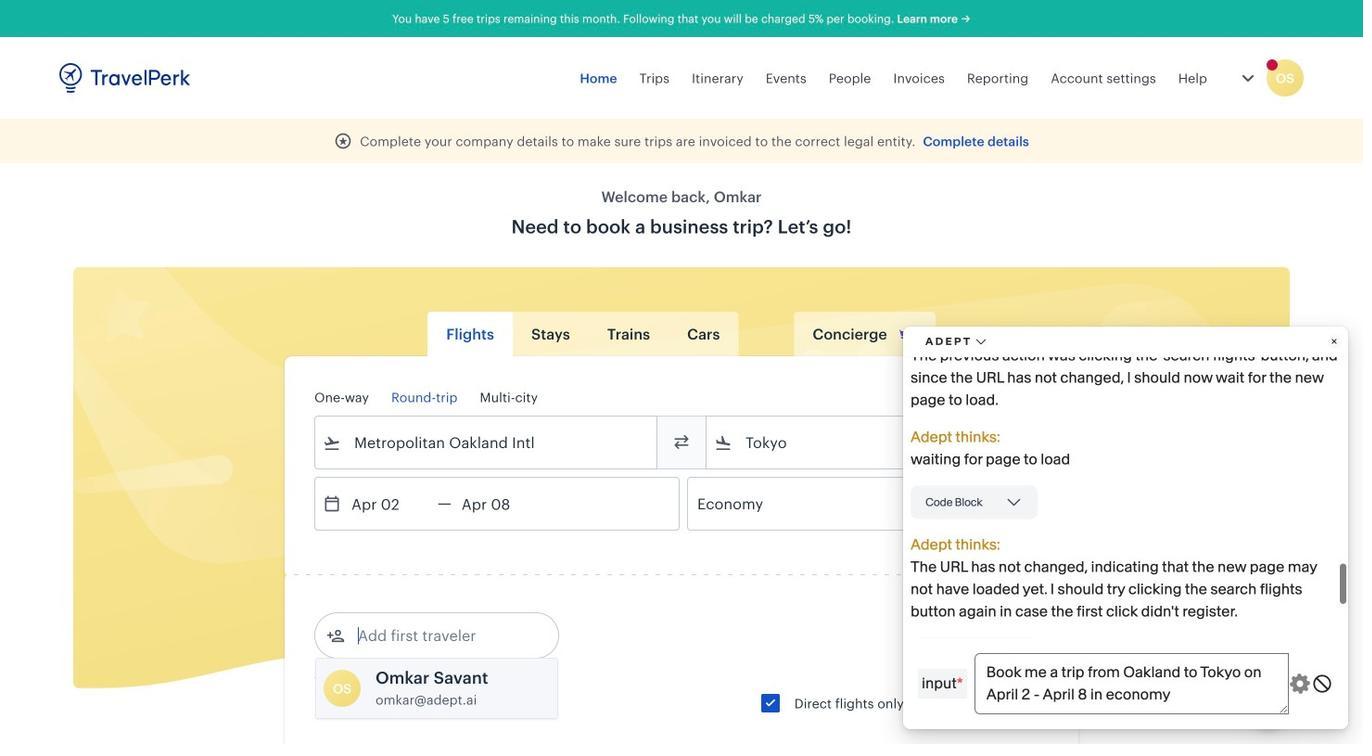 Task type: describe. For each thing, give the bounding box(es) containing it.
Return text field
[[452, 478, 548, 530]]

From search field
[[341, 428, 633, 457]]

Depart text field
[[341, 478, 438, 530]]

Add first traveler search field
[[345, 621, 538, 650]]



Task type: vqa. For each thing, say whether or not it's contained in the screenshot.
Calendar application at the bottom of page
no



Task type: locate. For each thing, give the bounding box(es) containing it.
To search field
[[733, 428, 1024, 457]]



